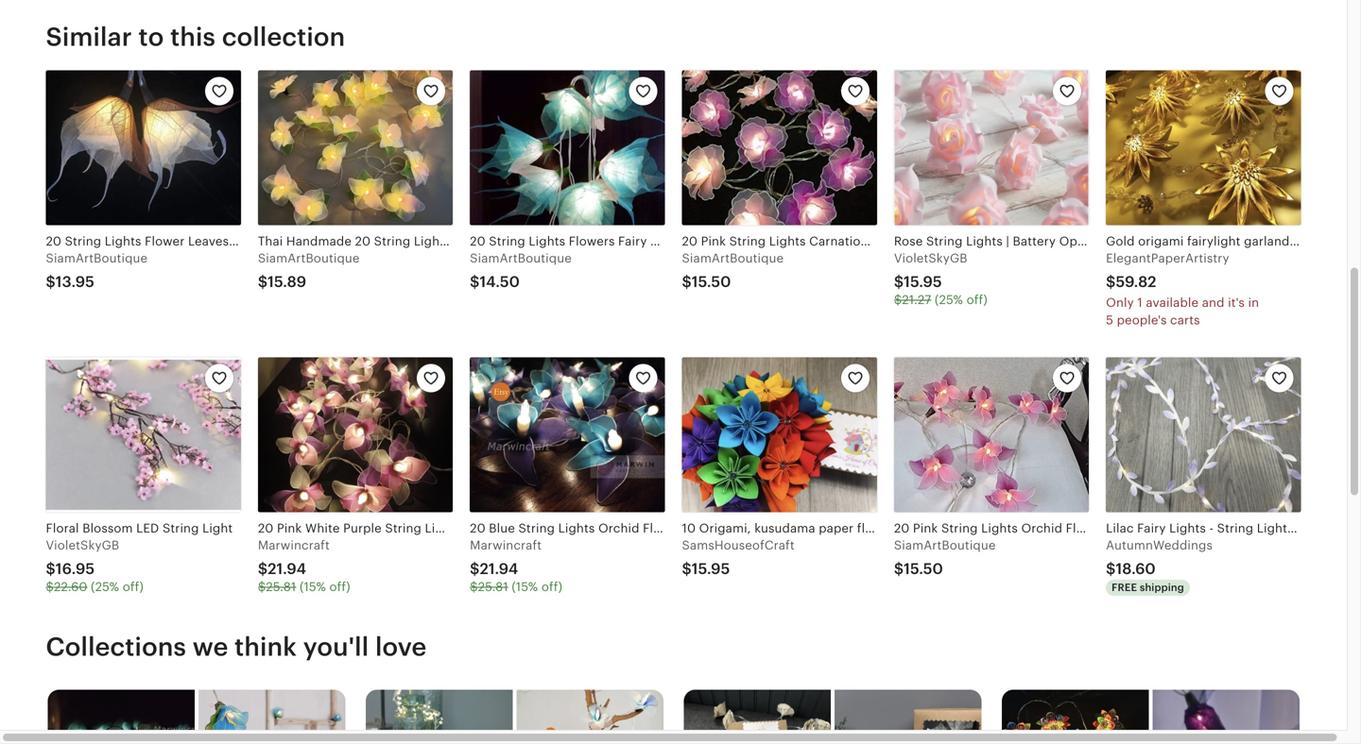Task type: locate. For each thing, give the bounding box(es) containing it.
0 horizontal spatial marwincraft $ 21.94 $ 25.81 (15% off)
[[258, 539, 350, 595]]

1 horizontal spatial marwincraft $ 21.94 $ 25.81 (15% off)
[[470, 539, 562, 595]]

(25% right 22.60
[[91, 581, 119, 595]]

1 marwincraft $ 21.94 $ 25.81 (15% off) from the left
[[258, 539, 350, 595]]

2 marwincraft from the left
[[470, 539, 542, 553]]

lights
[[966, 234, 1003, 248]]

samshouseofcraft
[[682, 539, 795, 553]]

0 horizontal spatial (15%
[[300, 581, 326, 595]]

1 horizontal spatial 21.94
[[480, 561, 518, 578]]

0 horizontal spatial 25.81
[[266, 581, 296, 595]]

violetskygb
[[894, 251, 967, 266], [46, 539, 119, 553]]

20 pink string lights carnation flower fairy lights bedroom home decor living room wall hanging lights wedding decor dorm lights battery image
[[682, 70, 877, 225]]

and
[[1202, 296, 1224, 310]]

2 (15% from the left
[[512, 581, 538, 595]]

1 marwincraft from the left
[[258, 539, 330, 553]]

15.95
[[904, 274, 942, 291], [692, 561, 730, 578]]

siamartboutique for thai handmade 20 string lights flower orchid fairy lights for bedroom home decor wall hanging lights wedding decor dorm lights vintage decor image
[[258, 251, 360, 266]]

20 string lights flower leaves fairy lights for bedroom room decor/ wall hanging lights wedding dorm lights image
[[46, 70, 241, 225]]

$ inside samshouseofcraft $ 15.95
[[682, 561, 692, 578]]

0 horizontal spatial violetskygb
[[46, 539, 119, 553]]

(25% inside "rose string lights | battery operated | pink violetskygb $ 15.95 $ 21.27 (25% off)"
[[935, 293, 963, 307]]

siamartboutique
[[46, 251, 148, 266], [258, 251, 360, 266], [470, 251, 572, 266], [682, 251, 784, 266], [894, 539, 996, 553]]

1 horizontal spatial 15.50
[[904, 561, 943, 578]]

siamartboutique $ 13.95
[[46, 251, 148, 291]]

violetskygb up 16.95
[[46, 539, 119, 553]]

0 vertical spatial string
[[926, 234, 963, 248]]

siamartboutique $ 15.50 for 20 pink string lights orchid flower fairy lights bedroom home decor living room wall hanging lights wedding decor dorm lights battery image
[[894, 539, 996, 578]]

collections
[[46, 633, 186, 662]]

string right rose
[[926, 234, 963, 248]]

violetskygb inside "rose string lights | battery operated | pink violetskygb $ 15.95 $ 21.27 (25% off)"
[[894, 251, 967, 266]]

1 (15% from the left
[[300, 581, 326, 595]]

| right lights
[[1006, 234, 1009, 248]]

25.81 for 20 pink white purple string lights orchid flower fairy lights bedroom home decor living room wall hanging lights dorm usb battery & plug image
[[266, 581, 296, 595]]

string inside floral blossom led string light violetskygb $ 16.95 $ 22.60 (25% off)
[[163, 522, 199, 536]]

off)
[[966, 293, 988, 307], [123, 581, 144, 595], [329, 581, 350, 595], [541, 581, 562, 595]]

1 vertical spatial string
[[163, 522, 199, 536]]

59.82
[[1116, 274, 1156, 291]]

$ inside siamartboutique $ 15.89
[[258, 274, 268, 291]]

set of 10 origami roses music themed paper flower lights home decor, office decor, fairy lights, gift ideas, night light image
[[684, 690, 831, 745]]

2 25.81 from the left
[[478, 581, 508, 595]]

$ inside autumnweddings $ 18.60 free shipping
[[1106, 561, 1116, 578]]

string
[[926, 234, 963, 248], [163, 522, 199, 536]]

0 vertical spatial violetskygb
[[894, 251, 967, 266]]

15.95 down samshouseofcraft
[[692, 561, 730, 578]]

(25% right the 21.27
[[935, 293, 963, 307]]

25.81
[[266, 581, 296, 595], [478, 581, 508, 595]]

gold origami fairylight garland, a decadent gold lighting accent for the mantlepiece or window display and a unique mothers day gift for her image
[[1106, 70, 1301, 225]]

1 21.94 from the left
[[268, 561, 306, 578]]

0 horizontal spatial |
[[1006, 234, 1009, 248]]

elegantpaperartistry
[[1106, 251, 1229, 266]]

thai handmade 20 string lights flower orchid fairy lights for bedroom home decor wall hanging lights wedding decor dorm lights vintage decor image
[[258, 70, 453, 225]]

15.50
[[692, 274, 731, 291], [904, 561, 943, 578]]

1 25.81 from the left
[[266, 581, 296, 595]]

1 horizontal spatial |
[[1120, 234, 1123, 248]]

rose
[[894, 234, 923, 248]]

string right "led"
[[163, 522, 199, 536]]

0 vertical spatial siamartboutique $ 15.50
[[682, 251, 784, 291]]

lilac fairy lights - string lights purple decoration - wedding decor lights wedding decoration - bedroom decor image
[[1106, 358, 1301, 513]]

love
[[375, 633, 427, 662]]

0 horizontal spatial 21.94
[[268, 561, 306, 578]]

1 horizontal spatial (15%
[[512, 581, 538, 595]]

1 | from the left
[[1006, 234, 1009, 248]]

0 horizontal spatial 15.95
[[692, 561, 730, 578]]

$ inside siamartboutique $ 14.50
[[470, 274, 480, 291]]

0 vertical spatial (25%
[[935, 293, 963, 307]]

1 horizontal spatial siamartboutique $ 15.50
[[894, 539, 996, 578]]

$ inside 'elegantpaperartistry $ 59.82 only 1 available and it's in 5 people's carts'
[[1106, 274, 1116, 291]]

21.94 for 20 blue string lights orchid flower fairy lights bedroom home decor living room wall hanging lights wedding decor dorm usb battery plug in "image"
[[480, 561, 518, 578]]

marwincraft $ 21.94 $ 25.81 (15% off) for 20 blue string lights orchid flower fairy lights bedroom home decor living room wall hanging lights wedding decor dorm usb battery plug in "image"
[[470, 539, 562, 595]]

marwincraft
[[258, 539, 330, 553], [470, 539, 542, 553]]

violetskygb down rose
[[894, 251, 967, 266]]

siamartboutique for 20 pink string lights orchid flower fairy lights bedroom home decor living room wall hanging lights wedding decor dorm lights battery image
[[894, 539, 996, 553]]

$
[[46, 274, 56, 291], [258, 274, 268, 291], [470, 274, 480, 291], [682, 274, 692, 291], [894, 274, 904, 291], [1106, 274, 1116, 291], [894, 293, 902, 307], [46, 561, 56, 578], [258, 561, 268, 578], [470, 561, 480, 578], [682, 561, 692, 578], [894, 561, 904, 578], [1106, 561, 1116, 578], [46, 581, 54, 595], [258, 581, 266, 595], [470, 581, 478, 595]]

1 vertical spatial (25%
[[91, 581, 119, 595]]

21.94
[[268, 561, 306, 578], [480, 561, 518, 578]]

1 horizontal spatial (25%
[[935, 293, 963, 307]]

2 | from the left
[[1120, 234, 1123, 248]]

|
[[1006, 234, 1009, 248], [1120, 234, 1123, 248]]

marwincraft $ 21.94 $ 25.81 (15% off)
[[258, 539, 350, 595], [470, 539, 562, 595]]

0 horizontal spatial marwincraft
[[258, 539, 330, 553]]

autumnweddings $ 18.60 free shipping
[[1106, 539, 1213, 594]]

$ inside siamartboutique $ 13.95
[[46, 274, 56, 291]]

1 vertical spatial violetskygb
[[46, 539, 119, 553]]

25.81 for 20 blue string lights orchid flower fairy lights bedroom home decor living room wall hanging lights wedding decor dorm usb battery plug in "image"
[[478, 581, 508, 595]]

15.95 up the 21.27
[[904, 274, 942, 291]]

0 vertical spatial 15.50
[[692, 274, 731, 291]]

20 blue string lights rain lilly flower fairy lights bedroom home decor living room wall hanging lights wedding decor dorm battery or plug image
[[47, 690, 194, 745]]

5
[[1106, 313, 1113, 327]]

shipping
[[1140, 582, 1184, 594]]

siamartboutique $ 15.89
[[258, 251, 360, 291]]

1 horizontal spatial violetskygb
[[894, 251, 967, 266]]

(15% for 20 pink white purple string lights orchid flower fairy lights bedroom home decor living room wall hanging lights dorm usb battery & plug image
[[300, 581, 326, 595]]

1 horizontal spatial marwincraft
[[470, 539, 542, 553]]

2 21.94 from the left
[[480, 561, 518, 578]]

collections we think you'll love
[[46, 633, 427, 662]]

2 marwincraft $ 21.94 $ 25.81 (15% off) from the left
[[470, 539, 562, 595]]

free
[[1112, 582, 1137, 594]]

(15%
[[300, 581, 326, 595], [512, 581, 538, 595]]

15.50 for 20 pink string lights orchid flower fairy lights bedroom home decor living room wall hanging lights wedding decor dorm lights battery image
[[904, 561, 943, 578]]

we
[[193, 633, 228, 662]]

(25%
[[935, 293, 963, 307], [91, 581, 119, 595]]

1 horizontal spatial 15.95
[[904, 274, 942, 291]]

available
[[1146, 296, 1199, 310]]

0 horizontal spatial 15.50
[[692, 274, 731, 291]]

marwincraft $ 21.94 $ 25.81 (15% off) for 20 pink white purple string lights orchid flower fairy lights bedroom home decor living room wall hanging lights dorm usb battery & plug image
[[258, 539, 350, 595]]

13.95
[[56, 274, 94, 291]]

0 horizontal spatial string
[[163, 522, 199, 536]]

people's
[[1117, 313, 1167, 327]]

1 horizontal spatial string
[[926, 234, 963, 248]]

1 vertical spatial 15.50
[[904, 561, 943, 578]]

1 vertical spatial siamartboutique $ 15.50
[[894, 539, 996, 578]]

light
[[202, 522, 233, 536]]

1 vertical spatial 15.95
[[692, 561, 730, 578]]

siamartboutique $ 15.50
[[682, 251, 784, 291], [894, 539, 996, 578]]

1 horizontal spatial 25.81
[[478, 581, 508, 595]]

siamartboutique $ 15.50 for 20 pink string lights carnation flower fairy lights bedroom home decor living room wall hanging lights wedding decor dorm lights battery image
[[682, 251, 784, 291]]

| left pink
[[1120, 234, 1123, 248]]

0 vertical spatial 15.95
[[904, 274, 942, 291]]

0 horizontal spatial (25%
[[91, 581, 119, 595]]

0 horizontal spatial siamartboutique $ 15.50
[[682, 251, 784, 291]]

20 blue string lights rain lilly flower fairy lights bedroom home decor living room wall hanging lights wedding decor dorm usb battery plug image
[[198, 690, 345, 745]]



Task type: describe. For each thing, give the bounding box(es) containing it.
marwincraft for 20 pink white purple string lights orchid flower fairy lights bedroom home decor living room wall hanging lights dorm usb battery & plug image
[[258, 539, 330, 553]]

20 pink string lights orchid flower fairy lights bedroom home decor living room wall hanging lights wedding decor dorm lights battery image
[[894, 358, 1089, 513]]

it's
[[1228, 296, 1245, 310]]

you'll
[[303, 633, 369, 662]]

rainbow origami flower fairy light garland with vibrant colourful origami paper flowers, pride decorations, lgbtq gift, pride string lights image
[[1002, 690, 1149, 745]]

(15% for 20 blue string lights orchid flower fairy lights bedroom home decor living room wall hanging lights wedding decor dorm usb battery plug in "image"
[[512, 581, 538, 595]]

15.95 inside "rose string lights | battery operated | pink violetskygb $ 15.95 $ 21.27 (25% off)"
[[904, 274, 942, 291]]

15.50 for 20 pink string lights carnation flower fairy lights bedroom home decor living room wall hanging lights wedding decor dorm lights battery image
[[692, 274, 731, 291]]

(25% inside floral blossom led string light violetskygb $ 16.95 $ 22.60 (25% off)
[[91, 581, 119, 595]]

15.95 inside samshouseofcraft $ 15.95
[[692, 561, 730, 578]]

white blue sky string lights orchid flower fairy lights bedroom home decor living room wall hanging lights wedding dorm usb battery & plug image
[[516, 690, 663, 745]]

20 string lights flowers fairy lights bedroom home decor living room wall hanging lights wedding dorm lights battery (blue color) image
[[470, 70, 665, 225]]

music paper fairy light, sheet music, fairy lights, christmas, wedding. image
[[834, 690, 981, 745]]

siamartboutique for the 20 string lights flowers fairy lights bedroom home decor living room wall hanging lights wedding dorm lights battery (blue color) image
[[470, 251, 572, 266]]

pink
[[1126, 234, 1151, 248]]

collection
[[222, 22, 345, 51]]

only
[[1106, 296, 1134, 310]]

in
[[1248, 296, 1259, 310]]

elegantpaperartistry $ 59.82 only 1 available and it's in 5 people's carts
[[1106, 251, 1259, 327]]

string inside "rose string lights | battery operated | pink violetskygb $ 15.95 $ 21.27 (25% off)"
[[926, 234, 963, 248]]

similar
[[46, 22, 132, 51]]

floral blossom led string light image
[[46, 358, 241, 513]]

14.50
[[480, 274, 520, 291]]

floral
[[46, 522, 79, 536]]

22.60
[[54, 581, 87, 595]]

18.60
[[1116, 561, 1156, 578]]

blossom
[[82, 522, 133, 536]]

10 origami, kusudama paper flower lights home decor, office decor, fairy lights rainbow themed paper image
[[682, 358, 877, 513]]

21.27
[[902, 293, 931, 307]]

led
[[136, 522, 159, 536]]

off) inside floral blossom led string light violetskygb $ 16.95 $ 22.60 (25% off)
[[123, 581, 144, 595]]

battery
[[1013, 234, 1056, 248]]

operated
[[1059, 234, 1116, 248]]

1
[[1137, 296, 1143, 310]]

this
[[170, 22, 216, 51]]

rose string lights | battery operated | pink image
[[894, 70, 1089, 225]]

siamartboutique for 20 pink string lights carnation flower fairy lights bedroom home decor living room wall hanging lights wedding decor dorm lights battery image
[[682, 251, 784, 266]]

floral blossom led string light violetskygb $ 16.95 $ 22.60 (25% off)
[[46, 522, 233, 595]]

20 blue string lights orchid flower fairy lights bedroom home decor living room wall hanging lights wedding decor dorm usb battery plug in image
[[470, 358, 665, 513]]

crystal cluster - battery or plug in operated fairy light string image
[[366, 690, 513, 745]]

marwincraft for 20 blue string lights orchid flower fairy lights bedroom home decor living room wall hanging lights wedding decor dorm usb battery plug in "image"
[[470, 539, 542, 553]]

rose string lights | battery operated | pink violetskygb $ 15.95 $ 21.27 (25% off)
[[894, 234, 1151, 307]]

15.89
[[268, 274, 306, 291]]

autumnweddings
[[1106, 539, 1213, 553]]

siamartboutique $ 14.50
[[470, 251, 572, 291]]

to
[[138, 22, 164, 51]]

violetskygb inside floral blossom led string light violetskygb $ 16.95 $ 22.60 (25% off)
[[46, 539, 119, 553]]

16.95
[[56, 561, 95, 578]]

similar to this collection
[[46, 22, 345, 51]]

think
[[235, 633, 297, 662]]

20 pink white purple string lights orchid flower fairy lights bedroom home decor living room wall hanging lights dorm usb battery & plug image
[[258, 358, 453, 513]]

mystery violet rose string lights for patio,wedding,party and decoration, flower lights, fairy lights image
[[1152, 690, 1299, 745]]

samshouseofcraft $ 15.95
[[682, 539, 795, 578]]

21.94 for 20 pink white purple string lights orchid flower fairy lights bedroom home decor living room wall hanging lights dorm usb battery & plug image
[[268, 561, 306, 578]]

carts
[[1170, 313, 1200, 327]]

off) inside "rose string lights | battery operated | pink violetskygb $ 15.95 $ 21.27 (25% off)"
[[966, 293, 988, 307]]

siamartboutique for the 20 string lights flower leaves fairy lights for bedroom room decor/ wall hanging lights wedding dorm lights image at the top left of page
[[46, 251, 148, 266]]



Task type: vqa. For each thing, say whether or not it's contained in the screenshot.


